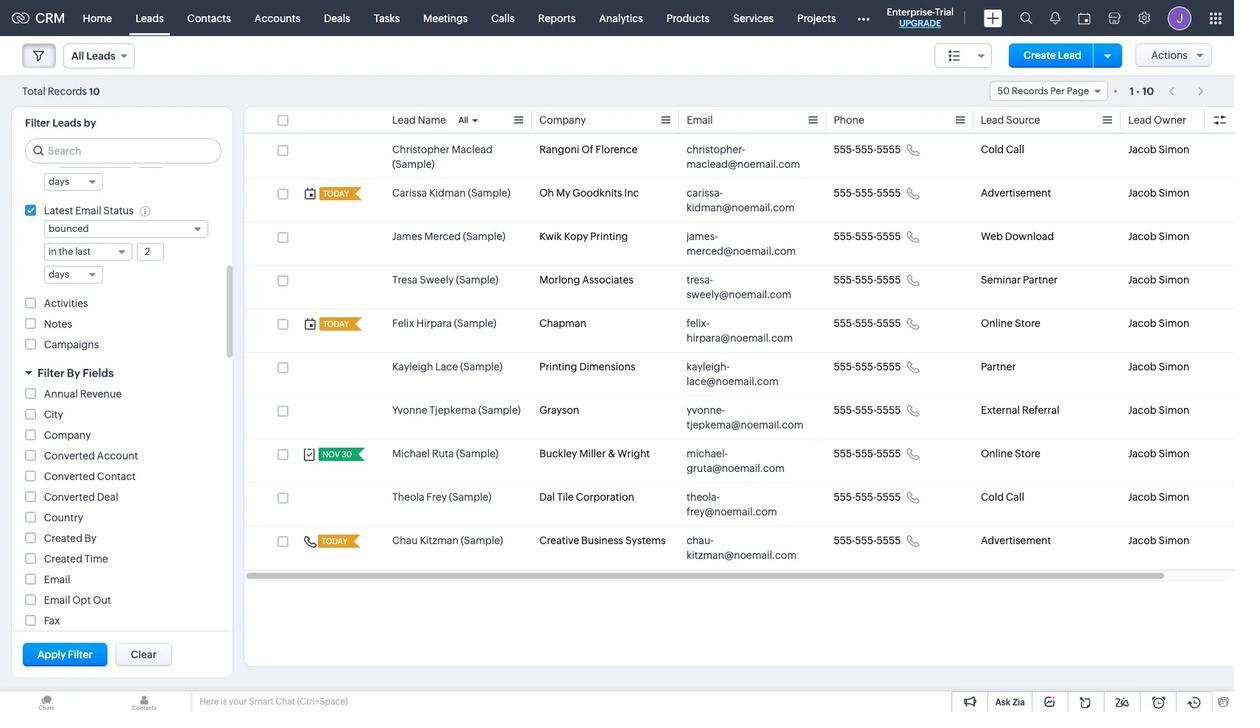 Task type: describe. For each thing, give the bounding box(es) containing it.
james merced (sample)
[[393, 230, 506, 242]]

jacob for james- merced@noemail.com
[[1129, 230, 1157, 242]]

5555 for michael- gruta@noemail.com
[[877, 448, 902, 460]]

felix-
[[687, 317, 710, 329]]

printing dimensions
[[540, 361, 636, 373]]

by
[[84, 117, 96, 129]]

calls link
[[480, 0, 527, 36]]

calendar image
[[1079, 12, 1091, 24]]

enterprise-
[[887, 7, 936, 18]]

today for chau kitzman (sample)
[[322, 537, 348, 546]]

kayleigh lace (sample) link
[[393, 359, 503, 374]]

michael- gruta@noemail.com
[[687, 448, 785, 474]]

enterprise-trial upgrade
[[887, 7, 954, 29]]

carissa
[[393, 187, 427, 199]]

ask
[[996, 697, 1011, 708]]

corporation
[[576, 491, 635, 503]]

carissa-
[[687, 187, 723, 199]]

(ctrl+space)
[[297, 697, 348, 707]]

555-555-5555 for christopher- maclead@noemail.com
[[834, 144, 902, 155]]

5555 for kayleigh- lace@noemail.com
[[877, 361, 902, 373]]

seminar partner
[[982, 274, 1059, 286]]

contacts link
[[176, 0, 243, 36]]

records for total
[[48, 85, 87, 97]]

jacob for tresa- sweely@noemail.com
[[1129, 274, 1157, 286]]

create menu image
[[985, 9, 1003, 27]]

accounts link
[[243, 0, 312, 36]]

0 horizontal spatial company
[[44, 430, 91, 441]]

latest
[[44, 205, 73, 217]]

jacob simon for tresa- sweely@noemail.com
[[1129, 274, 1190, 286]]

(sample) for tresa sweely (sample)
[[456, 274, 499, 286]]

(sample) for chau kitzman (sample)
[[461, 535, 503, 546]]

simon for christopher- maclead@noemail.com
[[1160, 144, 1190, 155]]

chats image
[[0, 691, 93, 712]]

lead for lead source
[[982, 114, 1005, 126]]

jacob for kayleigh- lace@noemail.com
[[1129, 361, 1157, 373]]

5555 for carissa- kidman@noemail.com
[[877, 187, 902, 199]]

online store for michael- gruta@noemail.com
[[982, 448, 1041, 460]]

filter by fields button
[[12, 360, 233, 386]]

michael ruta (sample)
[[393, 448, 499, 460]]

dimensions
[[580, 361, 636, 373]]

tresa-
[[687, 274, 714, 286]]

email down created time
[[44, 574, 70, 586]]

nov
[[323, 450, 340, 459]]

All Leads field
[[63, 43, 135, 68]]

555-555-5555 for theola- frey@noemail.com
[[834, 491, 902, 503]]

calls
[[492, 12, 515, 24]]

james merced (sample) link
[[393, 229, 506, 244]]

Other Modules field
[[848, 6, 880, 30]]

call for christopher- maclead@noemail.com
[[1007, 144, 1025, 155]]

simon for james- merced@noemail.com
[[1160, 230, 1190, 242]]

theola frey (sample)
[[393, 491, 492, 503]]

0 vertical spatial printing
[[591, 230, 629, 242]]

10 for total records 10
[[89, 86, 100, 97]]

web
[[982, 230, 1004, 242]]

james-
[[687, 230, 719, 242]]

0 vertical spatial company
[[540, 114, 587, 126]]

tresa
[[393, 274, 418, 286]]

christopher- maclead@noemail.com link
[[687, 142, 805, 172]]

store for felix- hirpara@noemail.com
[[1016, 317, 1041, 329]]

created for created by
[[44, 533, 82, 544]]

accounts
[[255, 12, 301, 24]]

5555 for james- merced@noemail.com
[[877, 230, 902, 242]]

kayleigh-
[[687, 361, 730, 373]]

jacob simon for yvonne- tjepkema@noemail.com
[[1129, 404, 1190, 416]]

in the last field
[[44, 243, 133, 261]]

online store for felix- hirpara@noemail.com
[[982, 317, 1041, 329]]

converted deal
[[44, 491, 118, 503]]

carissa kidman (sample) link
[[393, 186, 511, 200]]

search image
[[1021, 12, 1033, 24]]

trial
[[936, 7, 954, 18]]

simon for carissa- kidman@noemail.com
[[1160, 187, 1190, 199]]

country
[[44, 512, 83, 524]]

apply
[[38, 649, 66, 661]]

total
[[22, 85, 46, 97]]

tresa- sweely@noemail.com
[[687, 274, 792, 300]]

advertisement for carissa- kidman@noemail.com
[[982, 187, 1052, 199]]

email up bounced
[[75, 205, 101, 217]]

morlong associates
[[540, 274, 634, 286]]

dal tile corporation
[[540, 491, 635, 503]]

associates
[[583, 274, 634, 286]]

jacob for michael- gruta@noemail.com
[[1129, 448, 1157, 460]]

(sample) for felix hirpara (sample)
[[454, 317, 497, 329]]

time
[[85, 553, 108, 565]]

simon for yvonne- tjepkema@noemail.com
[[1160, 404, 1190, 416]]

today link for carissa
[[320, 187, 351, 200]]

services
[[734, 12, 774, 24]]

analytics
[[600, 12, 644, 24]]

felix hirpara (sample) link
[[393, 316, 497, 331]]

chau
[[393, 535, 418, 546]]

page
[[1068, 85, 1090, 96]]

bounced field
[[44, 220, 208, 238]]

chat
[[276, 697, 295, 707]]

jacob for felix- hirpara@noemail.com
[[1129, 317, 1157, 329]]

simon for theola- frey@noemail.com
[[1160, 491, 1190, 503]]

grayson
[[540, 404, 580, 416]]

5555 for christopher- maclead@noemail.com
[[877, 144, 902, 155]]

signals image
[[1051, 12, 1061, 24]]

chapman
[[540, 317, 587, 329]]

merced
[[425, 230, 461, 242]]

lace@noemail.com
[[687, 376, 779, 387]]

filter for filter by fields
[[38, 367, 64, 380]]

converted for converted contact
[[44, 471, 95, 483]]

tresa- sweely@noemail.com link
[[687, 272, 805, 302]]

frey
[[427, 491, 447, 503]]

buckley miller & wright
[[540, 448, 650, 460]]

1 - 10
[[1130, 85, 1155, 97]]

apply filter
[[38, 649, 93, 661]]

last
[[75, 246, 91, 257]]

fax
[[44, 615, 60, 627]]

jacob simon for carissa- kidman@noemail.com
[[1129, 187, 1190, 199]]

online for felix- hirpara@noemail.com
[[982, 317, 1013, 329]]

florence
[[596, 144, 638, 155]]

simon for tresa- sweely@noemail.com
[[1160, 274, 1190, 286]]

felix hirpara (sample)
[[393, 317, 497, 329]]

leads for all leads
[[86, 50, 116, 62]]

profile image
[[1169, 6, 1192, 30]]

cold call for christopher- maclead@noemail.com
[[982, 144, 1025, 155]]

chau-
[[687, 535, 714, 546]]

Search text field
[[26, 139, 221, 163]]

555-555-5555 for carissa- kidman@noemail.com
[[834, 187, 902, 199]]

oh my goodknits inc
[[540, 187, 640, 199]]

simon for felix- hirpara@noemail.com
[[1160, 317, 1190, 329]]

activities
[[44, 298, 88, 310]]

records for 50
[[1012, 85, 1049, 96]]

0 vertical spatial partner
[[1024, 274, 1059, 286]]

wright
[[618, 448, 650, 460]]

download
[[1006, 230, 1055, 242]]

michael-
[[687, 448, 728, 460]]

0 horizontal spatial partner
[[982, 361, 1017, 373]]

products link
[[655, 0, 722, 36]]

kopy
[[564, 230, 589, 242]]

lead owner
[[1129, 114, 1187, 126]]

555-555-5555 for james- merced@noemail.com
[[834, 230, 902, 242]]

rangoni of florence
[[540, 144, 638, 155]]

bounced
[[49, 223, 89, 234]]

kayleigh
[[393, 361, 433, 373]]

my
[[556, 187, 571, 199]]

create menu element
[[976, 0, 1012, 36]]

create
[[1024, 49, 1057, 61]]

online for michael- gruta@noemail.com
[[982, 448, 1013, 460]]

profile element
[[1160, 0, 1201, 36]]

kwik kopy printing
[[540, 230, 629, 242]]

in the last
[[49, 246, 91, 257]]

email up christopher-
[[687, 114, 713, 126]]

your
[[229, 697, 247, 707]]

fields
[[83, 367, 114, 380]]



Task type: vqa. For each thing, say whether or not it's contained in the screenshot.


Task type: locate. For each thing, give the bounding box(es) containing it.
1 cold call from the top
[[982, 144, 1025, 155]]

2 online store from the top
[[982, 448, 1041, 460]]

chau kitzman (sample)
[[393, 535, 503, 546]]

tasks link
[[362, 0, 412, 36]]

annual
[[44, 388, 78, 400]]

by for filter
[[67, 367, 80, 380]]

converted up converted contact
[[44, 450, 95, 462]]

yvonne-
[[687, 404, 726, 416]]

jacob simon for james- merced@noemail.com
[[1129, 230, 1190, 242]]

days for 2nd the days field from the bottom
[[49, 176, 69, 187]]

online store down seminar partner
[[982, 317, 1041, 329]]

5555 for felix- hirpara@noemail.com
[[877, 317, 902, 329]]

partner right seminar
[[1024, 274, 1059, 286]]

out
[[93, 595, 111, 606]]

jacob simon
[[1129, 144, 1190, 155], [1129, 187, 1190, 199], [1129, 230, 1190, 242], [1129, 274, 1190, 286], [1129, 317, 1190, 329], [1129, 361, 1190, 373], [1129, 404, 1190, 416], [1129, 448, 1190, 460], [1129, 491, 1190, 503], [1129, 535, 1190, 546]]

theola-
[[687, 491, 720, 503]]

theola- frey@noemail.com link
[[687, 490, 805, 519]]

0 horizontal spatial printing
[[540, 361, 578, 373]]

(sample) for carissa kidman (sample)
[[468, 187, 511, 199]]

partner up "external"
[[982, 361, 1017, 373]]

all up total records 10
[[71, 50, 84, 62]]

days up latest
[[49, 176, 69, 187]]

2 advertisement from the top
[[982, 535, 1052, 546]]

email up fax
[[44, 595, 70, 606]]

50
[[998, 85, 1010, 96]]

(sample) for theola frey (sample)
[[449, 491, 492, 503]]

0 vertical spatial today
[[323, 189, 349, 198]]

store for michael- gruta@noemail.com
[[1016, 448, 1041, 460]]

5555 for theola- frey@noemail.com
[[877, 491, 902, 503]]

5 jacob from the top
[[1129, 317, 1157, 329]]

(sample) inside 'link'
[[468, 187, 511, 199]]

&
[[608, 448, 616, 460]]

created down 'created by'
[[44, 553, 82, 565]]

1 horizontal spatial leads
[[86, 50, 116, 62]]

8 simon from the top
[[1160, 448, 1190, 460]]

555-555-5555 for tresa- sweely@noemail.com
[[834, 274, 902, 286]]

4 555-555-5555 from the top
[[834, 274, 902, 286]]

1 5555 from the top
[[877, 144, 902, 155]]

james
[[393, 230, 423, 242]]

2 days field from the top
[[44, 266, 103, 284]]

today link for chau
[[318, 535, 349, 548]]

(sample) right kitzman
[[461, 535, 503, 546]]

1 horizontal spatial all
[[459, 116, 469, 124]]

1 horizontal spatial company
[[540, 114, 587, 126]]

christopher- maclead@noemail.com
[[687, 144, 801, 170]]

christopher maclead (sample)
[[393, 144, 493, 170]]

0 vertical spatial days field
[[44, 173, 103, 191]]

1 horizontal spatial records
[[1012, 85, 1049, 96]]

annual revenue
[[44, 388, 122, 400]]

7 555-555-5555 from the top
[[834, 404, 902, 416]]

(sample) down christopher
[[393, 158, 435, 170]]

0 horizontal spatial records
[[48, 85, 87, 97]]

1 vertical spatial store
[[1016, 448, 1041, 460]]

3 jacob simon from the top
[[1129, 230, 1190, 242]]

9 jacob simon from the top
[[1129, 491, 1190, 503]]

9 555-555-5555 from the top
[[834, 491, 902, 503]]

1 vertical spatial advertisement
[[982, 535, 1052, 546]]

all for all leads
[[71, 50, 84, 62]]

4 5555 from the top
[[877, 274, 902, 286]]

all inside field
[[71, 50, 84, 62]]

simon
[[1160, 144, 1190, 155], [1160, 187, 1190, 199], [1160, 230, 1190, 242], [1160, 274, 1190, 286], [1160, 317, 1190, 329], [1160, 361, 1190, 373], [1160, 404, 1190, 416], [1160, 448, 1190, 460], [1160, 491, 1190, 503], [1160, 535, 1190, 546]]

total records 10
[[22, 85, 100, 97]]

printing up 'grayson'
[[540, 361, 578, 373]]

today link for felix
[[320, 317, 351, 331]]

nov 30 link
[[319, 448, 354, 461]]

jacob simon for christopher- maclead@noemail.com
[[1129, 144, 1190, 155]]

tresa sweely (sample) link
[[393, 272, 499, 287]]

leads down home
[[86, 50, 116, 62]]

555-555-5555 for felix- hirpara@noemail.com
[[834, 317, 902, 329]]

8 jacob from the top
[[1129, 448, 1157, 460]]

5 555-555-5555 from the top
[[834, 317, 902, 329]]

today for carissa kidman (sample)
[[323, 189, 349, 198]]

2 converted from the top
[[44, 471, 95, 483]]

1 call from the top
[[1007, 144, 1025, 155]]

row group
[[244, 136, 1235, 570]]

online down "external"
[[982, 448, 1013, 460]]

email
[[687, 114, 713, 126], [75, 205, 101, 217], [44, 574, 70, 586], [44, 595, 70, 606]]

8 5555 from the top
[[877, 448, 902, 460]]

3 jacob from the top
[[1129, 230, 1157, 242]]

kitzman@noemail.com
[[687, 549, 797, 561]]

cold call
[[982, 144, 1025, 155], [982, 491, 1025, 503]]

goodknits
[[573, 187, 623, 199]]

call for theola- frey@noemail.com
[[1007, 491, 1025, 503]]

jacob for christopher- maclead@noemail.com
[[1129, 144, 1157, 155]]

lead source
[[982, 114, 1041, 126]]

all for all
[[459, 116, 469, 124]]

10 up "by"
[[89, 86, 100, 97]]

created for created time
[[44, 553, 82, 565]]

lead left name
[[393, 114, 416, 126]]

1 days field from the top
[[44, 173, 103, 191]]

9 jacob from the top
[[1129, 491, 1157, 503]]

lead left "source" on the top
[[982, 114, 1005, 126]]

printing right kopy
[[591, 230, 629, 242]]

cold for theola- frey@noemail.com
[[982, 491, 1005, 503]]

3 5555 from the top
[[877, 230, 902, 242]]

all leads
[[71, 50, 116, 62]]

9 5555 from the top
[[877, 491, 902, 503]]

2 call from the top
[[1007, 491, 1025, 503]]

(sample) right lace
[[460, 361, 503, 373]]

converted for converted deal
[[44, 491, 95, 503]]

1 vertical spatial created
[[44, 553, 82, 565]]

by for created
[[85, 533, 97, 544]]

zia
[[1013, 697, 1026, 708]]

(sample) inside christopher maclead (sample)
[[393, 158, 435, 170]]

days for second the days field from the top
[[49, 269, 69, 280]]

lead for lead owner
[[1129, 114, 1152, 126]]

555-555-5555 for chau- kitzman@noemail.com
[[834, 535, 902, 546]]

in
[[49, 246, 57, 257]]

(sample) for kayleigh lace (sample)
[[460, 361, 503, 373]]

1 cold from the top
[[982, 144, 1005, 155]]

chau- kitzman@noemail.com
[[687, 535, 797, 561]]

created down country
[[44, 533, 82, 544]]

all up maclead
[[459, 116, 469, 124]]

None text field
[[138, 244, 163, 260]]

business
[[582, 535, 624, 546]]

account
[[97, 450, 138, 462]]

(sample) right tjepkema
[[479, 404, 521, 416]]

0 vertical spatial cold
[[982, 144, 1005, 155]]

2 online from the top
[[982, 448, 1013, 460]]

external
[[982, 404, 1021, 416]]

jacob simon for felix- hirpara@noemail.com
[[1129, 317, 1190, 329]]

50 records per page
[[998, 85, 1090, 96]]

1 vertical spatial days
[[49, 269, 69, 280]]

6 jacob simon from the top
[[1129, 361, 1190, 373]]

advertisement
[[982, 187, 1052, 199], [982, 535, 1052, 546]]

online
[[982, 317, 1013, 329], [982, 448, 1013, 460]]

home link
[[71, 0, 124, 36]]

5555 for yvonne- tjepkema@noemail.com
[[877, 404, 902, 416]]

store down external referral
[[1016, 448, 1041, 460]]

days field up latest
[[44, 173, 103, 191]]

theola
[[393, 491, 425, 503]]

miller
[[580, 448, 606, 460]]

8 jacob simon from the top
[[1129, 448, 1190, 460]]

10 right -
[[1143, 85, 1155, 97]]

1 jacob from the top
[[1129, 144, 1157, 155]]

2 created from the top
[[44, 553, 82, 565]]

filter right apply
[[68, 649, 93, 661]]

7 5555 from the top
[[877, 404, 902, 416]]

4 simon from the top
[[1160, 274, 1190, 286]]

filter inside button
[[68, 649, 93, 661]]

1 vertical spatial by
[[85, 533, 97, 544]]

0 vertical spatial store
[[1016, 317, 1041, 329]]

company
[[540, 114, 587, 126], [44, 430, 91, 441]]

1 advertisement from the top
[[982, 187, 1052, 199]]

1 vertical spatial filter
[[38, 367, 64, 380]]

records inside field
[[1012, 85, 1049, 96]]

5555 for chau- kitzman@noemail.com
[[877, 535, 902, 546]]

9 simon from the top
[[1160, 491, 1190, 503]]

cold call for theola- frey@noemail.com
[[982, 491, 1025, 503]]

dal
[[540, 491, 555, 503]]

10 555-555-5555 from the top
[[834, 535, 902, 546]]

2 days from the top
[[49, 269, 69, 280]]

leads right home
[[136, 12, 164, 24]]

0 vertical spatial online
[[982, 317, 1013, 329]]

1 horizontal spatial 10
[[1143, 85, 1155, 97]]

4 jacob from the top
[[1129, 274, 1157, 286]]

maclead@noemail.com
[[687, 158, 801, 170]]

online store down external referral
[[982, 448, 1041, 460]]

4 jacob simon from the top
[[1129, 274, 1190, 286]]

christopher
[[393, 144, 450, 155]]

lead for lead name
[[393, 114, 416, 126]]

1 horizontal spatial by
[[85, 533, 97, 544]]

10 5555 from the top
[[877, 535, 902, 546]]

1 vertical spatial all
[[459, 116, 469, 124]]

leads left "by"
[[52, 117, 82, 129]]

2 5555 from the top
[[877, 187, 902, 199]]

filter by fields
[[38, 367, 114, 380]]

0 horizontal spatial 10
[[89, 86, 100, 97]]

jacob for yvonne- tjepkema@noemail.com
[[1129, 404, 1157, 416]]

(sample) for yvonne tjepkema (sample)
[[479, 404, 521, 416]]

555-555-5555 for yvonne- tjepkema@noemail.com
[[834, 404, 902, 416]]

carissa- kidman@noemail.com link
[[687, 186, 805, 215]]

simon for michael- gruta@noemail.com
[[1160, 448, 1190, 460]]

2 store from the top
[[1016, 448, 1041, 460]]

company down city
[[44, 430, 91, 441]]

today for felix hirpara (sample)
[[323, 320, 349, 328]]

1 vertical spatial today
[[323, 320, 349, 328]]

records
[[48, 85, 87, 97], [1012, 85, 1049, 96]]

1 days from the top
[[49, 176, 69, 187]]

create lead
[[1024, 49, 1082, 61]]

none field 'size'
[[935, 43, 993, 68]]

2 cold call from the top
[[982, 491, 1025, 503]]

michael
[[393, 448, 430, 460]]

yvonne- tjepkema@noemail.com
[[687, 404, 804, 431]]

8 555-555-5555 from the top
[[834, 448, 902, 460]]

size image
[[949, 49, 961, 63]]

6 simon from the top
[[1160, 361, 1190, 373]]

2 vertical spatial converted
[[44, 491, 95, 503]]

tjepkema
[[430, 404, 477, 416]]

rangoni
[[540, 144, 580, 155]]

1 store from the top
[[1016, 317, 1041, 329]]

6 555-555-5555 from the top
[[834, 361, 902, 373]]

filter inside dropdown button
[[38, 367, 64, 380]]

crm link
[[12, 10, 65, 26]]

1 online store from the top
[[982, 317, 1041, 329]]

0 horizontal spatial all
[[71, 50, 84, 62]]

1 vertical spatial days field
[[44, 266, 103, 284]]

hirpara@noemail.com
[[687, 332, 794, 344]]

search element
[[1012, 0, 1042, 36]]

by up time
[[85, 533, 97, 544]]

1 555-555-5555 from the top
[[834, 144, 902, 155]]

(sample) right merced
[[463, 230, 506, 242]]

simon for kayleigh- lace@noemail.com
[[1160, 361, 1190, 373]]

systems
[[626, 535, 666, 546]]

hirpara
[[417, 317, 452, 329]]

converted up 'converted deal'
[[44, 471, 95, 483]]

online down seminar
[[982, 317, 1013, 329]]

6 5555 from the top
[[877, 361, 902, 373]]

source
[[1007, 114, 1041, 126]]

jacob simon for michael- gruta@noemail.com
[[1129, 448, 1190, 460]]

1 vertical spatial company
[[44, 430, 91, 441]]

3 simon from the top
[[1160, 230, 1190, 242]]

jacob for carissa- kidman@noemail.com
[[1129, 187, 1157, 199]]

simon for chau- kitzman@noemail.com
[[1160, 535, 1190, 546]]

status
[[104, 205, 134, 217]]

1 jacob simon from the top
[[1129, 144, 1190, 155]]

leads for filter leads by
[[52, 117, 82, 129]]

filter for filter leads by
[[25, 117, 50, 129]]

5 5555 from the top
[[877, 317, 902, 329]]

lead down -
[[1129, 114, 1152, 126]]

2 vertical spatial today link
[[318, 535, 349, 548]]

5555 for tresa- sweely@noemail.com
[[877, 274, 902, 286]]

converted account
[[44, 450, 138, 462]]

3 converted from the top
[[44, 491, 95, 503]]

company up rangoni
[[540, 114, 587, 126]]

days field
[[44, 173, 103, 191], [44, 266, 103, 284]]

1 vertical spatial online
[[982, 448, 1013, 460]]

kayleigh- lace@noemail.com
[[687, 361, 779, 387]]

records up filter leads by
[[48, 85, 87, 97]]

5 jacob simon from the top
[[1129, 317, 1190, 329]]

0 vertical spatial online store
[[982, 317, 1041, 329]]

city
[[44, 409, 63, 421]]

reports link
[[527, 0, 588, 36]]

jacob for theola- frey@noemail.com
[[1129, 491, 1157, 503]]

of
[[582, 144, 594, 155]]

1 vertical spatial leads
[[86, 50, 116, 62]]

jacob simon for chau- kitzman@noemail.com
[[1129, 535, 1190, 546]]

2 555-555-5555 from the top
[[834, 187, 902, 199]]

555-555-5555 for kayleigh- lace@noemail.com
[[834, 361, 902, 373]]

1 converted from the top
[[44, 450, 95, 462]]

1 horizontal spatial partner
[[1024, 274, 1059, 286]]

(sample) right hirpara
[[454, 317, 497, 329]]

(sample) right ruta
[[456, 448, 499, 460]]

(sample) for christopher maclead (sample)
[[393, 158, 435, 170]]

1 vertical spatial printing
[[540, 361, 578, 373]]

2 simon from the top
[[1160, 187, 1190, 199]]

7 simon from the top
[[1160, 404, 1190, 416]]

(sample) right kidman
[[468, 187, 511, 199]]

lead name
[[393, 114, 446, 126]]

1 vertical spatial cold call
[[982, 491, 1025, 503]]

0 vertical spatial advertisement
[[982, 187, 1052, 199]]

records right "50"
[[1012, 85, 1049, 96]]

(sample) for michael ruta (sample)
[[456, 448, 499, 460]]

apply filter button
[[23, 643, 107, 666]]

7 jacob simon from the top
[[1129, 404, 1190, 416]]

2 horizontal spatial leads
[[136, 12, 164, 24]]

0 vertical spatial call
[[1007, 144, 1025, 155]]

merced@noemail.com
[[687, 245, 796, 257]]

navigation
[[1162, 80, 1213, 102]]

0 vertical spatial days
[[49, 176, 69, 187]]

2 cold from the top
[[982, 491, 1005, 503]]

1 horizontal spatial printing
[[591, 230, 629, 242]]

2 vertical spatial today
[[322, 537, 348, 546]]

1 vertical spatial converted
[[44, 471, 95, 483]]

(sample) right sweely
[[456, 274, 499, 286]]

10 inside total records 10
[[89, 86, 100, 97]]

contacts image
[[98, 691, 191, 712]]

days down in in the top left of the page
[[49, 269, 69, 280]]

sweely@noemail.com
[[687, 289, 792, 300]]

1 vertical spatial online store
[[982, 448, 1041, 460]]

10 for 1 - 10
[[1143, 85, 1155, 97]]

10 jacob simon from the top
[[1129, 535, 1190, 546]]

leads inside field
[[86, 50, 116, 62]]

0 horizontal spatial by
[[67, 367, 80, 380]]

None field
[[935, 43, 993, 68], [59, 150, 133, 168], [59, 150, 133, 168]]

555-555-5555
[[834, 144, 902, 155], [834, 187, 902, 199], [834, 230, 902, 242], [834, 274, 902, 286], [834, 317, 902, 329], [834, 361, 902, 373], [834, 404, 902, 416], [834, 448, 902, 460], [834, 491, 902, 503], [834, 535, 902, 546]]

filter down total
[[25, 117, 50, 129]]

0 vertical spatial cold call
[[982, 144, 1025, 155]]

cold for christopher- maclead@noemail.com
[[982, 144, 1005, 155]]

row group containing christopher maclead (sample)
[[244, 136, 1235, 570]]

advertisement for chau- kitzman@noemail.com
[[982, 535, 1052, 546]]

call
[[1007, 144, 1025, 155], [1007, 491, 1025, 503]]

chau- kitzman@noemail.com link
[[687, 533, 805, 563]]

2 vertical spatial leads
[[52, 117, 82, 129]]

creative
[[540, 535, 580, 546]]

converted
[[44, 450, 95, 462], [44, 471, 95, 483], [44, 491, 95, 503]]

2 jacob simon from the top
[[1129, 187, 1190, 199]]

(sample) for james merced (sample)
[[463, 230, 506, 242]]

converted up country
[[44, 491, 95, 503]]

1 vertical spatial partner
[[982, 361, 1017, 373]]

projects link
[[786, 0, 848, 36]]

by up annual revenue
[[67, 367, 80, 380]]

2 jacob from the top
[[1129, 187, 1157, 199]]

store down seminar partner
[[1016, 317, 1041, 329]]

0 horizontal spatial leads
[[52, 117, 82, 129]]

carissa kidman (sample)
[[393, 187, 511, 199]]

0 vertical spatial created
[[44, 533, 82, 544]]

10 simon from the top
[[1160, 535, 1190, 546]]

3 555-555-5555 from the top
[[834, 230, 902, 242]]

1 created from the top
[[44, 533, 82, 544]]

tile
[[557, 491, 574, 503]]

1 vertical spatial call
[[1007, 491, 1025, 503]]

50 Records Per Page field
[[990, 81, 1109, 101]]

0 vertical spatial by
[[67, 367, 80, 380]]

days field down in the last
[[44, 266, 103, 284]]

lead right create
[[1059, 49, 1082, 61]]

1 online from the top
[[982, 317, 1013, 329]]

filter up annual
[[38, 367, 64, 380]]

0 vertical spatial leads
[[136, 12, 164, 24]]

30
[[342, 450, 352, 459]]

kwik
[[540, 230, 562, 242]]

signals element
[[1042, 0, 1070, 36]]

reports
[[539, 12, 576, 24]]

jacob for chau- kitzman@noemail.com
[[1129, 535, 1157, 546]]

by inside dropdown button
[[67, 367, 80, 380]]

6 jacob from the top
[[1129, 361, 1157, 373]]

kitzman
[[420, 535, 459, 546]]

0 vertical spatial today link
[[320, 187, 351, 200]]

0 vertical spatial all
[[71, 50, 84, 62]]

1 vertical spatial cold
[[982, 491, 1005, 503]]

0 vertical spatial converted
[[44, 450, 95, 462]]

2 vertical spatial filter
[[68, 649, 93, 661]]

jacob
[[1129, 144, 1157, 155], [1129, 187, 1157, 199], [1129, 230, 1157, 242], [1129, 274, 1157, 286], [1129, 317, 1157, 329], [1129, 361, 1157, 373], [1129, 404, 1157, 416], [1129, 448, 1157, 460], [1129, 491, 1157, 503], [1129, 535, 1157, 546]]

theola- frey@noemail.com
[[687, 491, 778, 518]]

7 jacob from the top
[[1129, 404, 1157, 416]]

1 vertical spatial today link
[[320, 317, 351, 331]]

converted for converted account
[[44, 450, 95, 462]]

(sample) right frey
[[449, 491, 492, 503]]

5 simon from the top
[[1160, 317, 1190, 329]]

lead inside button
[[1059, 49, 1082, 61]]

campaigns
[[44, 339, 99, 351]]

1 simon from the top
[[1160, 144, 1190, 155]]

jacob simon for kayleigh- lace@noemail.com
[[1129, 361, 1190, 373]]

10 jacob from the top
[[1129, 535, 1157, 546]]

projects
[[798, 12, 837, 24]]

0 vertical spatial filter
[[25, 117, 50, 129]]

555-555-5555 for michael- gruta@noemail.com
[[834, 448, 902, 460]]

actions
[[1152, 49, 1189, 61]]

jacob simon for theola- frey@noemail.com
[[1129, 491, 1190, 503]]



